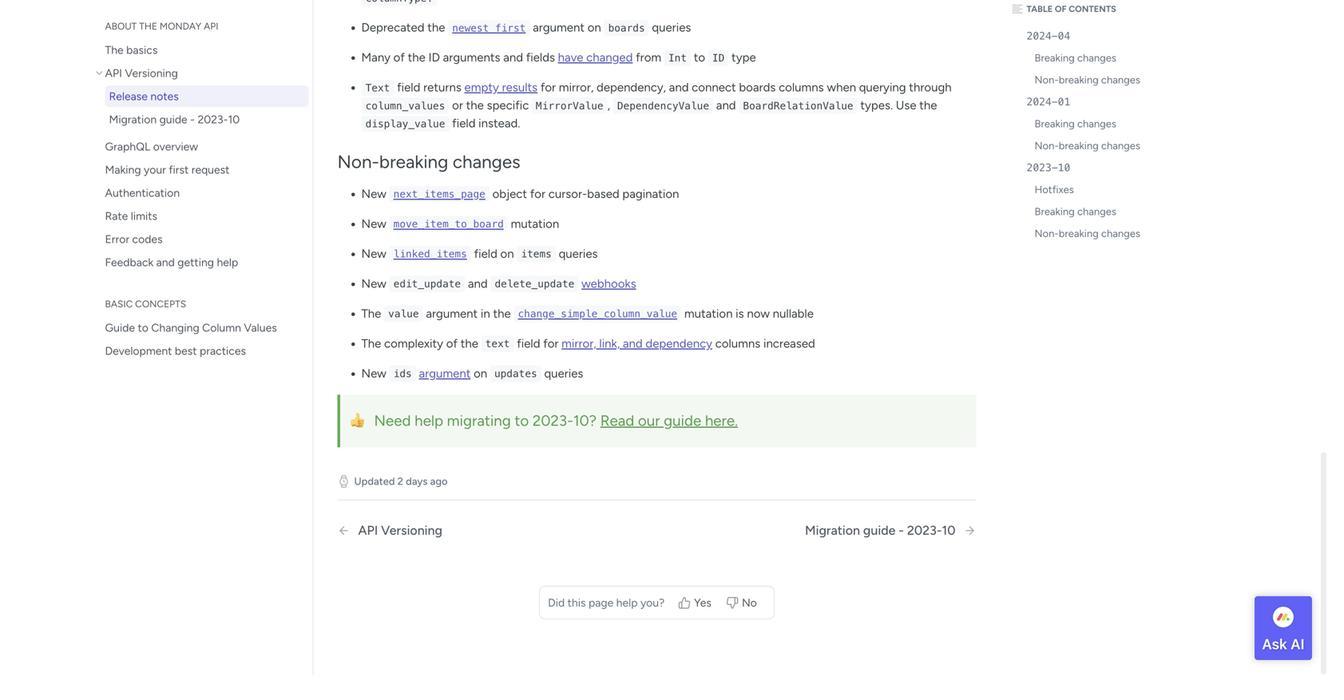 Task type: describe. For each thing, give the bounding box(es) containing it.
,
[[608, 99, 610, 114]]

argument for updates
[[419, 367, 471, 382]]

limits
[[131, 210, 157, 224]]

specific
[[487, 99, 529, 114]]

making
[[105, 164, 141, 177]]

1 vertical spatial mirror,
[[562, 337, 596, 352]]

mirror, link, and dependency link
[[562, 337, 712, 352]]

3 non-breaking changes link from the top
[[1016, 224, 1184, 246]]

pagination
[[622, 188, 679, 202]]

project logo image
[[1271, 605, 1296, 630]]

non-breaking changes for 01 the non-breaking changes link
[[1035, 140, 1140, 153]]

authentication link
[[93, 183, 309, 204]]

1 vertical spatial of
[[446, 337, 458, 352]]

breaking down display_value
[[379, 152, 448, 173]]

non-breaking changes link for 04
[[1016, 70, 1184, 92]]

1 vertical spatial 10
[[1058, 163, 1070, 174]]

migration for migration guide - 2023-10 link inside pagination controls element
[[805, 524, 860, 539]]

request
[[191, 164, 230, 177]]

boards inside text field returns empty results for mirror, dependency, and connect boards columns when querying through column_values or the specific mirrorvalue , dependencyvalue and boardrelationvalue types. use the display_value field instead.
[[739, 81, 776, 96]]

2023- up hotfixes
[[1027, 163, 1058, 174]]

guide to changing column values link
[[93, 318, 309, 339]]

updated 2 days ago
[[354, 476, 448, 489]]

help for feedback and getting help
[[217, 256, 238, 270]]

best
[[175, 345, 197, 359]]

0 horizontal spatial versioning
[[125, 67, 178, 81]]

edit_update
[[393, 279, 461, 291]]

2023-10 link
[[1008, 158, 1184, 180]]

0 vertical spatial argument
[[533, 21, 585, 36]]

results
[[502, 81, 538, 96]]

queries for field
[[559, 247, 598, 262]]

non-breaking changes for 3rd the non-breaking changes link from the top of the page
[[1035, 228, 1140, 241]]

2023- inside pagination controls element
[[907, 524, 942, 539]]

arrow left2 image
[[337, 525, 350, 538]]

now
[[747, 307, 770, 322]]

or
[[452, 99, 463, 114]]

migration guide - 2023-10 for the topmost migration guide - 2023-10 link
[[109, 113, 240, 127]]

making your first request link
[[93, 160, 309, 181]]

the for value
[[361, 307, 381, 322]]

connect
[[692, 81, 736, 96]]

release notes link
[[105, 86, 309, 108]]

0 vertical spatial api
[[204, 21, 218, 33]]

column_values
[[365, 101, 445, 113]]

delete_update
[[495, 279, 575, 291]]

ask ai button
[[1255, 597, 1312, 661]]

dependency,
[[597, 81, 666, 96]]

0 horizontal spatial to
[[138, 322, 148, 335]]

non-breaking changes for the non-breaking changes link corresponding to 04
[[1035, 74, 1140, 87]]

- for migration guide - 2023-10 link inside pagination controls element
[[899, 524, 904, 539]]

changed
[[586, 51, 633, 66]]

overview
[[153, 141, 198, 154]]

3 breaking changes from the top
[[1035, 206, 1117, 219]]

empty results link
[[464, 81, 538, 96]]

no
[[742, 597, 757, 611]]

many
[[361, 51, 391, 66]]

thumbs down1 image
[[726, 597, 739, 610]]

boards inside deprecated the newest_first argument on boards queries
[[608, 23, 645, 35]]

breaking changes link for 04
[[1016, 48, 1184, 70]]

here.
[[705, 413, 738, 431]]

and left fields
[[503, 51, 523, 66]]

display_value
[[365, 119, 445, 131]]

linked_items link
[[389, 247, 471, 263]]

yes
[[694, 597, 712, 611]]

value
[[388, 309, 419, 321]]

values
[[244, 322, 277, 335]]

on for field
[[500, 247, 514, 262]]

changing
[[151, 322, 199, 335]]

2023- down release notes link
[[198, 113, 228, 127]]

and down the connect
[[716, 99, 736, 114]]

is
[[736, 307, 744, 322]]

guide for the topmost migration guide - 2023-10 link
[[159, 113, 187, 127]]

development
[[105, 345, 172, 359]]

many of the id arguments and fields have changed from int to id type
[[361, 51, 756, 66]]

2024- for 04
[[1027, 31, 1058, 43]]

argument link
[[419, 367, 471, 382]]

from
[[636, 51, 661, 66]]

newest_first link
[[448, 21, 530, 37]]

deprecated
[[361, 21, 425, 36]]

when
[[827, 81, 856, 96]]

pagination controls element
[[337, 508, 976, 555]]

ask
[[1262, 636, 1287, 653]]

types.
[[860, 99, 893, 114]]

release notes
[[109, 90, 179, 104]]

ago
[[430, 476, 448, 489]]

did this page help you?
[[548, 597, 665, 611]]

newest_first
[[452, 23, 526, 35]]

3 breaking from the top
[[1035, 206, 1075, 219]]

argument for the
[[426, 307, 478, 322]]

linked_items
[[393, 249, 467, 261]]

int
[[668, 53, 687, 65]]

type
[[732, 51, 756, 66]]

ask ai
[[1262, 636, 1305, 653]]

0 vertical spatial of
[[394, 51, 405, 66]]

0 vertical spatial migration guide - 2023-10 link
[[105, 109, 309, 131]]

non-breaking changes up next_items_page
[[337, 152, 520, 173]]

have changed link
[[558, 51, 633, 66]]

migrating
[[447, 413, 511, 431]]

breaking changes link for 01
[[1016, 114, 1184, 136]]

api inside pagination controls element
[[358, 524, 378, 539]]

new for field
[[361, 247, 386, 262]]

1 vertical spatial guide
[[664, 413, 701, 431]]

2 vertical spatial to
[[515, 413, 529, 431]]

page
[[589, 597, 614, 611]]

deprecated the newest_first argument on boards queries
[[361, 21, 691, 36]]

0 vertical spatial api versioning
[[105, 67, 178, 81]]

hotfixes
[[1035, 184, 1074, 197]]

new for and
[[361, 277, 386, 292]]

getting
[[178, 256, 214, 270]]

breaking changes for 2024-01
[[1035, 118, 1117, 131]]

need help migrating to 2023-10? read our guide here.
[[374, 413, 738, 431]]

and up dependencyvalue
[[669, 81, 689, 96]]

read
[[600, 413, 634, 431]]

0 vertical spatial api versioning link
[[93, 63, 309, 85]]

you?
[[641, 597, 665, 611]]

on for argument
[[474, 367, 487, 382]]

basics
[[126, 44, 158, 57]]

0 horizontal spatial api
[[105, 67, 122, 81]]

change_simple_column_value link
[[514, 307, 681, 323]]

feedback and getting help link
[[93, 252, 309, 274]]

and down codes
[[156, 256, 175, 270]]

columns for increased
[[715, 337, 761, 352]]

mirror, inside text field returns empty results for mirror, dependency, and connect boards columns when querying through column_values or the specific mirrorvalue , dependencyvalue and boardrelationvalue types. use the display_value field instead.
[[559, 81, 594, 96]]

new for object
[[361, 188, 386, 202]]

api versioning inside pagination controls element
[[358, 524, 442, 539]]

versioning inside pagination controls element
[[381, 524, 442, 539]]

guide to changing column values
[[105, 322, 277, 335]]

feedback and getting help
[[105, 256, 238, 270]]

read our guide here. link
[[600, 413, 738, 431]]

2024-04 link
[[1008, 26, 1184, 48]]

the right 'deprecated'
[[427, 21, 445, 36]]

breaking for the non-breaking changes link corresponding to 04
[[1059, 74, 1099, 87]]

new ids argument on updates queries
[[361, 367, 583, 382]]

the down through
[[920, 99, 937, 114]]



Task type: locate. For each thing, give the bounding box(es) containing it.
1 vertical spatial migration guide - 2023-10
[[805, 524, 956, 539]]

breaking
[[1059, 74, 1099, 87], [1059, 140, 1099, 153], [379, 152, 448, 173], [1059, 228, 1099, 241]]

2024- for 01
[[1027, 97, 1058, 109]]

the
[[139, 21, 157, 33], [427, 21, 445, 36], [408, 51, 426, 66], [466, 99, 484, 114], [920, 99, 937, 114], [493, 307, 511, 322], [461, 337, 478, 352]]

0 vertical spatial to
[[694, 51, 705, 66]]

0 horizontal spatial guide
[[159, 113, 187, 127]]

the complexity of the text field for mirror, link, and dependency columns increased
[[361, 337, 815, 352]]

mirror,
[[559, 81, 594, 96], [562, 337, 596, 352]]

1 horizontal spatial mutation
[[684, 307, 733, 322]]

columns down is
[[715, 337, 761, 352]]

1 vertical spatial api versioning link
[[337, 524, 611, 539]]

new left "linked_items" on the left
[[361, 247, 386, 262]]

1 vertical spatial to
[[138, 322, 148, 335]]

0 vertical spatial queries
[[652, 21, 691, 36]]

0 vertical spatial for
[[541, 81, 556, 96]]

breaking changes link down 01
[[1016, 114, 1184, 136]]

3 breaking changes link from the top
[[1016, 202, 1184, 224]]

0 horizontal spatial of
[[394, 51, 405, 66]]

argument right ids
[[419, 367, 471, 382]]

1 vertical spatial argument
[[426, 307, 478, 322]]

0 vertical spatial migration
[[109, 113, 157, 127]]

no button
[[720, 592, 766, 616]]

- left arrow right2 icon
[[899, 524, 904, 539]]

our
[[638, 413, 660, 431]]

1 horizontal spatial to
[[515, 413, 529, 431]]

on up have changed "link"
[[588, 21, 601, 36]]

api versioning down 'basics'
[[105, 67, 178, 81]]

increased
[[764, 337, 815, 352]]

new
[[361, 188, 386, 202], [361, 217, 386, 232], [361, 247, 386, 262], [361, 277, 386, 292], [361, 367, 386, 382]]

breaking for 04
[[1035, 52, 1075, 65]]

1 breaking from the top
[[1035, 52, 1075, 65]]

breaking for 01
[[1035, 118, 1075, 131]]

- for the topmost migration guide - 2023-10 link
[[190, 113, 195, 127]]

1 breaking changes link from the top
[[1016, 48, 1184, 70]]

updated
[[354, 476, 395, 489]]

10
[[228, 113, 240, 127], [1058, 163, 1070, 174], [942, 524, 956, 539]]

mutation
[[511, 217, 559, 232], [684, 307, 733, 322]]

1 vertical spatial api
[[105, 67, 122, 81]]

10?
[[573, 413, 597, 431]]

watch image
[[337, 476, 350, 489]]

1 horizontal spatial 10
[[942, 524, 956, 539]]

0 vertical spatial the
[[105, 44, 124, 57]]

mutation up items
[[511, 217, 559, 232]]

0 vertical spatial breaking
[[1035, 52, 1075, 65]]

1 vertical spatial migration guide - 2023-10 link
[[805, 524, 976, 539]]

release
[[109, 90, 148, 104]]

0 horizontal spatial migration guide - 2023-10
[[109, 113, 240, 127]]

use
[[896, 99, 917, 114]]

mirror, up mirrorvalue
[[559, 81, 594, 96]]

breaking changes for 2024-04
[[1035, 52, 1117, 65]]

days
[[406, 476, 428, 489]]

0 vertical spatial help
[[217, 256, 238, 270]]

1 horizontal spatial api versioning link
[[337, 524, 611, 539]]

change_simple_column_value
[[518, 309, 677, 321]]

2 horizontal spatial help
[[616, 597, 638, 611]]

for down 'the value argument in the change_simple_column_value mutation is now nullable' at top
[[543, 337, 559, 352]]

0 vertical spatial mutation
[[511, 217, 559, 232]]

2024-01 link
[[1008, 92, 1184, 114]]

the left text
[[461, 337, 478, 352]]

3 new from the top
[[361, 247, 386, 262]]

1 horizontal spatial guide
[[664, 413, 701, 431]]

1 vertical spatial queries
[[559, 247, 598, 262]]

dependency
[[646, 337, 712, 352]]

boards up changed
[[608, 23, 645, 35]]

0 vertical spatial mirror,
[[559, 81, 594, 96]]

new left edit_update
[[361, 277, 386, 292]]

your
[[144, 164, 166, 177]]

to right guide
[[138, 322, 148, 335]]

2 horizontal spatial api
[[358, 524, 378, 539]]

queries right items
[[559, 247, 598, 262]]

10 for migration guide - 2023-10 link inside pagination controls element
[[942, 524, 956, 539]]

api up the basics link
[[204, 21, 218, 33]]

2 vertical spatial breaking changes
[[1035, 206, 1117, 219]]

1 breaking changes from the top
[[1035, 52, 1117, 65]]

breaking up 2023-10 link
[[1059, 140, 1099, 153]]

text
[[485, 339, 510, 351]]

about
[[105, 21, 137, 33]]

breaking down '2024-04'
[[1035, 52, 1075, 65]]

and down new linked_items field on items queries
[[468, 277, 488, 292]]

new left move_item_to_board link on the top
[[361, 217, 386, 232]]

field
[[397, 81, 420, 96], [452, 117, 476, 132], [474, 247, 497, 262], [517, 337, 540, 352]]

1 horizontal spatial of
[[446, 337, 458, 352]]

object
[[492, 188, 527, 202]]

mirrorvalue
[[536, 101, 603, 113]]

1 vertical spatial on
[[500, 247, 514, 262]]

arrow right2 image
[[964, 525, 976, 538]]

guide
[[105, 322, 135, 335]]

1 vertical spatial the
[[361, 307, 381, 322]]

have
[[558, 51, 583, 66]]

ai
[[1291, 636, 1305, 653]]

non-
[[1035, 74, 1059, 87], [1035, 140, 1059, 153], [337, 152, 379, 173], [1035, 228, 1059, 241]]

1 horizontal spatial migration guide - 2023-10 link
[[805, 524, 976, 539]]

id
[[429, 51, 440, 66], [712, 53, 725, 65]]

0 vertical spatial breaking changes
[[1035, 52, 1117, 65]]

0 vertical spatial 2024-
[[1027, 31, 1058, 43]]

for right 'object'
[[530, 188, 546, 202]]

guide
[[159, 113, 187, 127], [664, 413, 701, 431], [863, 524, 896, 539]]

the right in
[[493, 307, 511, 322]]

of right many
[[394, 51, 405, 66]]

0 vertical spatial columns
[[779, 81, 824, 96]]

breaking down hotfixes
[[1035, 206, 1075, 219]]

1 vertical spatial 2024-
[[1027, 97, 1058, 109]]

10 left arrow right2 icon
[[942, 524, 956, 539]]

queries down the complexity of the text field for mirror, link, and dependency columns increased
[[544, 367, 583, 382]]

1 horizontal spatial versioning
[[381, 524, 442, 539]]

1 vertical spatial -
[[899, 524, 904, 539]]

1 vertical spatial mutation
[[684, 307, 733, 322]]

2024- inside 2024-01 link
[[1027, 97, 1058, 109]]

1 vertical spatial api versioning
[[358, 524, 442, 539]]

help right need in the left bottom of the page
[[415, 413, 443, 431]]

breaking changes down '04'
[[1035, 52, 1117, 65]]

0 horizontal spatial mutation
[[511, 217, 559, 232]]

rate limits link
[[93, 206, 309, 228]]

authentication
[[105, 187, 180, 200]]

0 vertical spatial on
[[588, 21, 601, 36]]

10 down release notes link
[[228, 113, 240, 127]]

new left next_items_page
[[361, 188, 386, 202]]

versioning down days
[[381, 524, 442, 539]]

10 inside pagination controls element
[[942, 524, 956, 539]]

1 horizontal spatial -
[[899, 524, 904, 539]]

2 vertical spatial the
[[361, 337, 381, 352]]

new for argument
[[361, 367, 386, 382]]

complexity
[[384, 337, 443, 352]]

queries
[[652, 21, 691, 36], [559, 247, 598, 262], [544, 367, 583, 382]]

2 new from the top
[[361, 217, 386, 232]]

breaking changes link down '04'
[[1016, 48, 1184, 70]]

non-breaking changes link up 01
[[1016, 70, 1184, 92]]

2023- left arrow right2 icon
[[907, 524, 942, 539]]

2 vertical spatial 10
[[942, 524, 956, 539]]

practices
[[200, 345, 246, 359]]

2 vertical spatial guide
[[863, 524, 896, 539]]

non-breaking changes link down hotfixes link
[[1016, 224, 1184, 246]]

and right link,
[[623, 337, 643, 352]]

field right text
[[517, 337, 540, 352]]

guide for migration guide - 2023-10 link inside pagination controls element
[[863, 524, 896, 539]]

to right int
[[694, 51, 705, 66]]

0 horizontal spatial columns
[[715, 337, 761, 352]]

0 vertical spatial 10
[[228, 113, 240, 127]]

1 vertical spatial breaking
[[1035, 118, 1075, 131]]

- down release notes link
[[190, 113, 195, 127]]

columns up boardrelationvalue
[[779, 81, 824, 96]]

breaking down hotfixes link
[[1059, 228, 1099, 241]]

field up column_values
[[397, 81, 420, 96]]

1 non-breaking changes link from the top
[[1016, 70, 1184, 92]]

changes
[[1077, 52, 1117, 65], [1101, 74, 1140, 87], [1077, 118, 1117, 131], [1101, 140, 1140, 153], [453, 152, 520, 173], [1077, 206, 1117, 219], [1101, 228, 1140, 241]]

2 horizontal spatial guide
[[863, 524, 896, 539]]

queries for argument
[[544, 367, 583, 382]]

1 new from the top
[[361, 188, 386, 202]]

basic concepts
[[105, 299, 186, 311]]

10 for the topmost migration guide - 2023-10 link
[[228, 113, 240, 127]]

help for did this page help you?
[[616, 597, 638, 611]]

2 horizontal spatial 10
[[1058, 163, 1070, 174]]

on down text
[[474, 367, 487, 382]]

the left value on the top left
[[361, 307, 381, 322]]

new left ids
[[361, 367, 386, 382]]

1 horizontal spatial help
[[415, 413, 443, 431]]

1 vertical spatial for
[[530, 188, 546, 202]]

2 vertical spatial for
[[543, 337, 559, 352]]

the left the complexity in the left of the page
[[361, 337, 381, 352]]

migration guide - 2023-10 link inside pagination controls element
[[805, 524, 976, 539]]

new next_items_page object for cursor-based pagination
[[361, 188, 679, 202]]

non- up 2024-01
[[1035, 74, 1059, 87]]

first
[[169, 164, 189, 177]]

move_item_to_board link
[[389, 217, 508, 233]]

0 horizontal spatial on
[[474, 367, 487, 382]]

5 new from the top
[[361, 367, 386, 382]]

1 vertical spatial breaking changes
[[1035, 118, 1117, 131]]

the up 'basics'
[[139, 21, 157, 33]]

1 horizontal spatial api versioning
[[358, 524, 442, 539]]

new move_item_to_board mutation
[[361, 217, 559, 232]]

arguments
[[443, 51, 500, 66]]

2 breaking changes from the top
[[1035, 118, 1117, 131]]

2 breaking changes link from the top
[[1016, 114, 1184, 136]]

0 vertical spatial non-breaking changes link
[[1016, 70, 1184, 92]]

for up mirrorvalue
[[541, 81, 556, 96]]

2024-01
[[1027, 97, 1070, 109]]

1 vertical spatial migration
[[805, 524, 860, 539]]

0 horizontal spatial id
[[429, 51, 440, 66]]

field up new edit_update and delete_update webhooks
[[474, 247, 497, 262]]

api versioning link down the basics link
[[93, 63, 309, 85]]

for inside text field returns empty results for mirror, dependency, and connect boards columns when querying through column_values or the specific mirrorvalue , dependencyvalue and boardrelationvalue types. use the display_value field instead.
[[541, 81, 556, 96]]

mirror, left link,
[[562, 337, 596, 352]]

1 horizontal spatial id
[[712, 53, 725, 65]]

breaking
[[1035, 52, 1075, 65], [1035, 118, 1075, 131], [1035, 206, 1075, 219]]

2023-
[[198, 113, 228, 127], [1027, 163, 1058, 174], [533, 413, 573, 431], [907, 524, 942, 539]]

the basics
[[105, 44, 158, 57]]

non-breaking changes link
[[1016, 70, 1184, 92], [1016, 136, 1184, 158], [1016, 224, 1184, 246]]

ids
[[393, 369, 412, 381]]

breaking down 2024-01
[[1035, 118, 1075, 131]]

non- up 2023-10
[[1035, 140, 1059, 153]]

cursor-
[[548, 188, 587, 202]]

mutation left is
[[684, 307, 733, 322]]

non-breaking changes up 2024-01 link
[[1035, 74, 1140, 87]]

2 vertical spatial on
[[474, 367, 487, 382]]

the for complexity
[[361, 337, 381, 352]]

non-breaking changes link for 01
[[1016, 136, 1184, 158]]

guide inside pagination controls element
[[863, 524, 896, 539]]

id left type
[[712, 53, 725, 65]]

breaking for 3rd the non-breaking changes link from the top of the page
[[1059, 228, 1099, 241]]

on left items
[[500, 247, 514, 262]]

breaking changes link down 2023-10 link
[[1016, 202, 1184, 224]]

2024-
[[1027, 31, 1058, 43], [1027, 97, 1058, 109]]

id up returns
[[429, 51, 440, 66]]

breaking changes down hotfixes
[[1035, 206, 1117, 219]]

the value argument in the change_simple_column_value mutation is now nullable
[[361, 307, 814, 322]]

1 vertical spatial boards
[[739, 81, 776, 96]]

new for mutation
[[361, 217, 386, 232]]

returns
[[423, 81, 461, 96]]

0 horizontal spatial migration guide - 2023-10 link
[[105, 109, 309, 131]]

1 horizontal spatial migration guide - 2023-10
[[805, 524, 956, 539]]

api up the release
[[105, 67, 122, 81]]

migration for the topmost migration guide - 2023-10 link
[[109, 113, 157, 127]]

need
[[374, 413, 411, 431]]

2 non-breaking changes link from the top
[[1016, 136, 1184, 158]]

non-breaking changes link up hotfixes link
[[1016, 136, 1184, 158]]

0 vertical spatial -
[[190, 113, 195, 127]]

👍
[[350, 413, 365, 431]]

migration inside pagination controls element
[[805, 524, 860, 539]]

field down or
[[452, 117, 476, 132]]

0 horizontal spatial migration
[[109, 113, 157, 127]]

0 horizontal spatial help
[[217, 256, 238, 270]]

breaking changes
[[1035, 52, 1117, 65], [1035, 118, 1117, 131], [1035, 206, 1117, 219]]

making your first request
[[105, 164, 230, 177]]

0 vertical spatial guide
[[159, 113, 187, 127]]

2 vertical spatial breaking
[[1035, 206, 1075, 219]]

help left the you?
[[616, 597, 638, 611]]

non-breaking changes up 2023-10 link
[[1035, 140, 1140, 153]]

non-breaking changes down hotfixes link
[[1035, 228, 1140, 241]]

2 2024- from the top
[[1027, 97, 1058, 109]]

4 new from the top
[[361, 277, 386, 292]]

1 vertical spatial non-breaking changes link
[[1016, 136, 1184, 158]]

2 vertical spatial api
[[358, 524, 378, 539]]

help
[[217, 256, 238, 270], [415, 413, 443, 431], [616, 597, 638, 611]]

id inside many of the id arguments and fields have changed from int to id type
[[712, 53, 725, 65]]

feedback
[[105, 256, 154, 270]]

1 vertical spatial columns
[[715, 337, 761, 352]]

1 horizontal spatial api
[[204, 21, 218, 33]]

thumbs up 2 image
[[678, 597, 691, 610]]

migration guide - 2023-10 inside pagination controls element
[[805, 524, 956, 539]]

argument up many of the id arguments and fields have changed from int to id type
[[533, 21, 585, 36]]

dependencyvalue
[[617, 101, 709, 113]]

2 vertical spatial breaking changes link
[[1016, 202, 1184, 224]]

2 horizontal spatial on
[[588, 21, 601, 36]]

1 horizontal spatial columns
[[779, 81, 824, 96]]

boardrelationvalue
[[743, 101, 853, 113]]

1 2024- from the top
[[1027, 31, 1058, 43]]

breaking up 01
[[1059, 74, 1099, 87]]

1 horizontal spatial boards
[[739, 81, 776, 96]]

help right getting
[[217, 256, 238, 270]]

1 vertical spatial help
[[415, 413, 443, 431]]

development best practices
[[105, 345, 246, 359]]

boards down type
[[739, 81, 776, 96]]

migration guide - 2023-10 for migration guide - 2023-10 link inside pagination controls element
[[805, 524, 956, 539]]

for
[[541, 81, 556, 96], [530, 188, 546, 202], [543, 337, 559, 352]]

10 up hotfixes
[[1058, 163, 1070, 174]]

link,
[[599, 337, 620, 352]]

hide subpages for api versioning image
[[94, 71, 105, 79]]

api right arrow left2 icon
[[358, 524, 378, 539]]

api versioning down 2
[[358, 524, 442, 539]]

webhooks link
[[582, 277, 636, 292]]

breaking changes down 01
[[1035, 118, 1117, 131]]

hotfixes link
[[1016, 180, 1184, 202]]

graphql
[[105, 141, 150, 154]]

argument left in
[[426, 307, 478, 322]]

2 vertical spatial argument
[[419, 367, 471, 382]]

2024- up 2024-01
[[1027, 31, 1058, 43]]

- inside pagination controls element
[[899, 524, 904, 539]]

the down about
[[105, 44, 124, 57]]

non- down display_value
[[337, 152, 379, 173]]

the down 'deprecated'
[[408, 51, 426, 66]]

2
[[397, 476, 403, 489]]

error
[[105, 233, 129, 247]]

2023- down updates
[[533, 413, 573, 431]]

2 breaking from the top
[[1035, 118, 1075, 131]]

updates
[[494, 369, 537, 381]]

2024- up 2023-10
[[1027, 97, 1058, 109]]

0 horizontal spatial 10
[[228, 113, 240, 127]]

column
[[202, 322, 241, 335]]

2024- inside 2024-04 link
[[1027, 31, 1058, 43]]

next_items_page
[[393, 189, 485, 201]]

error codes link
[[93, 229, 309, 251]]

text field returns empty results for mirror, dependency, and connect boards columns when querying through column_values or the specific mirrorvalue , dependencyvalue and boardrelationvalue types. use the display_value field instead.
[[365, 81, 952, 132]]

versioning up release notes
[[125, 67, 178, 81]]

the for basics
[[105, 44, 124, 57]]

api versioning link inside pagination controls element
[[337, 524, 611, 539]]

columns for when
[[779, 81, 824, 96]]

non- down hotfixes
[[1035, 228, 1059, 241]]

breaking for 01 the non-breaking changes link
[[1059, 140, 1099, 153]]

2 vertical spatial help
[[616, 597, 638, 611]]

0 vertical spatial breaking changes link
[[1016, 48, 1184, 70]]

1 vertical spatial versioning
[[381, 524, 442, 539]]

2 vertical spatial queries
[[544, 367, 583, 382]]

api versioning link down ago
[[337, 524, 611, 539]]

2 horizontal spatial to
[[694, 51, 705, 66]]

0 vertical spatial migration guide - 2023-10
[[109, 113, 240, 127]]

the right or
[[466, 99, 484, 114]]

in
[[481, 307, 490, 322]]

1 vertical spatial breaking changes link
[[1016, 114, 1184, 136]]

01
[[1058, 97, 1070, 109]]

columns inside text field returns empty results for mirror, dependency, and connect boards columns when querying through column_values or the specific mirrorvalue , dependencyvalue and boardrelationvalue types. use the display_value field instead.
[[779, 81, 824, 96]]

to right the migrating
[[515, 413, 529, 431]]

0 horizontal spatial api versioning
[[105, 67, 178, 81]]

queries up int
[[652, 21, 691, 36]]

of up the argument link
[[446, 337, 458, 352]]



Task type: vqa. For each thing, say whether or not it's contained in the screenshot.
App analytics
no



